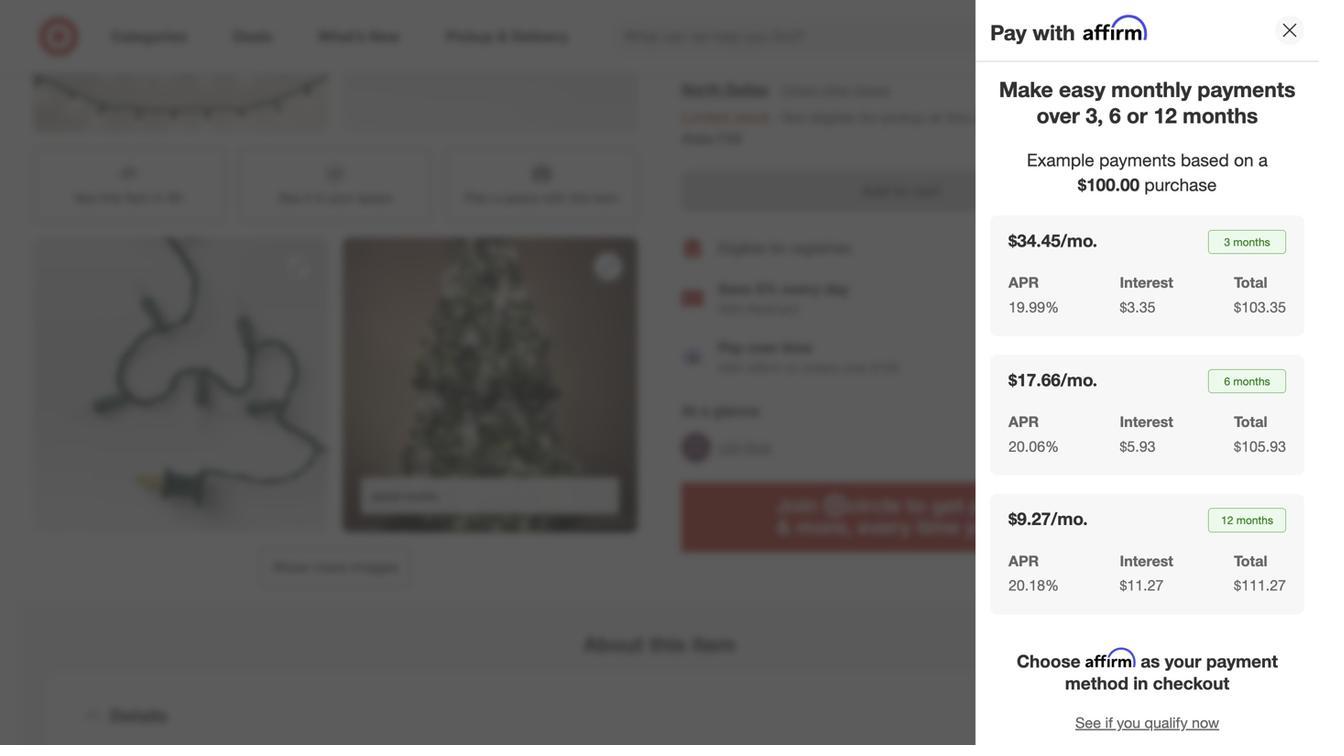 Task type: vqa. For each thing, say whether or not it's contained in the screenshot.
third Total from the top of the dialog in the right of the page containing Pay with
yes



Task type: describe. For each thing, give the bounding box(es) containing it.
day
[[824, 280, 849, 298]]

on inside 'example payments based on a $100.00 purchase'
[[1234, 149, 1254, 170]]

a inside 'example payments based on a $100.00 purchase'
[[1259, 149, 1268, 170]]

1 vertical spatial 12
[[1222, 513, 1234, 527]]

see for see it in your space
[[279, 190, 301, 206]]

pay with affirm element
[[991, 15, 1150, 45]]

make
[[1000, 76, 1054, 102]]

delivery
[[844, 15, 900, 33]]

payments inside 'example payments based on a $100.00 purchase'
[[1100, 149, 1176, 170]]

3 months
[[1225, 235, 1271, 249]]

show more images button
[[260, 547, 410, 587]]

$34.45 /mo.
[[1009, 230, 1098, 251]]

this inside button
[[570, 190, 590, 206]]

as your payment method in checkout
[[1066, 651, 1278, 694]]

review
[[404, 489, 439, 503]]

more
[[313, 558, 347, 576]]

see if you qualify now
[[1076, 714, 1220, 732]]

apr for $34.45 /mo.
[[1009, 274, 1039, 292]]

electrical
[[1025, 440, 1077, 456]]

show
[[272, 558, 309, 576]]

check other stores button
[[780, 80, 891, 100]]

add for add to cart
[[862, 182, 890, 200]]

now
[[1192, 714, 1220, 732]]

photo from guest review, 6 of 11 image
[[343, 237, 638, 532]]

interest $3.35
[[1120, 274, 1174, 316]]

search button
[[1057, 16, 1101, 60]]

store
[[974, 109, 1007, 126]]

apr for $17.66 /mo.
[[1009, 413, 1039, 431]]

apr for $9.27 /mo.
[[1009, 552, 1039, 570]]

choose
[[1017, 651, 1086, 672]]

about this item
[[584, 631, 736, 657]]

add item button
[[1209, 233, 1287, 263]]

power
[[1110, 440, 1146, 456]]

see for see if you qualify now
[[1076, 714, 1102, 732]]

a for plan a space with this item
[[494, 190, 501, 206]]

check
[[781, 82, 818, 98]]

time
[[782, 338, 813, 356]]

image gallery element
[[33, 0, 638, 587]]

pickup not available
[[694, 15, 757, 49]]

led
[[718, 440, 742, 456]]

source
[[1150, 440, 1190, 456]]

a for at a glance
[[701, 402, 709, 420]]

not inside "limited stock · not eligible for pickup at this store aisle f 59"
[[782, 109, 806, 126]]

aisle
[[682, 130, 713, 147]]

/mo. for $34.45
[[1061, 230, 1098, 251]]

guest
[[372, 489, 401, 503]]

this inside button
[[101, 190, 121, 206]]

example
[[1027, 149, 1095, 170]]

$105.93
[[1235, 437, 1287, 455]]

payments inside make easy monthly payments over 3, 6 or 12 months
[[1198, 76, 1296, 102]]

26
[[1082, 36, 1094, 49]]

see it in your space button
[[239, 148, 431, 223]]

see this item in 3d button
[[33, 148, 225, 223]]

this inside "limited stock · not eligible for pickup at this store aisle f 59"
[[946, 109, 970, 126]]

your inside as your payment method in checkout
[[1165, 651, 1202, 672]]

$103.35
[[1235, 298, 1287, 316]]

1 vertical spatial over
[[748, 338, 778, 356]]

see it in your space
[[279, 190, 392, 206]]

total $103.35
[[1235, 274, 1287, 316]]

over inside make easy monthly payments over 3, 6 or 12 months
[[1037, 103, 1080, 128]]

not inside the pickup not available
[[694, 36, 711, 49]]

add for add item
[[1234, 241, 1254, 255]]

pay with
[[991, 20, 1081, 45]]

easy
[[1059, 76, 1106, 102]]

in inside as your payment method in checkout
[[1134, 672, 1149, 694]]

plan a space with this item
[[465, 190, 619, 206]]

pay for pay with
[[991, 20, 1027, 45]]

electrical plug power source button
[[988, 428, 1190, 468]]

for inside "limited stock · not eligible for pickup at this store aisle f 59"
[[860, 109, 878, 126]]

pickup
[[694, 15, 741, 32]]

100ct led smooth mini christmas string lights with green wire - wondershop™, 5 of 10 image
[[33, 237, 328, 532]]

5%
[[756, 280, 778, 298]]

method
[[1066, 672, 1129, 694]]

stock
[[734, 109, 770, 126]]

·
[[774, 109, 778, 126]]

3
[[1225, 235, 1231, 249]]

stores
[[855, 82, 890, 98]]

% for $34.45
[[1046, 298, 1060, 316]]

at a glance
[[682, 402, 760, 420]]

19.99
[[1009, 298, 1046, 316]]

$5.93
[[1120, 437, 1156, 455]]

/mo. for $17.66
[[1061, 369, 1098, 390]]

interest for $17.66 /mo.
[[1120, 413, 1174, 431]]

in inside button
[[315, 190, 325, 206]]

electrical plug power source
[[1025, 440, 1190, 456]]

$11.27
[[1120, 577, 1164, 594]]

total $111.27
[[1235, 552, 1287, 594]]

payment
[[1207, 651, 1278, 672]]

save
[[718, 280, 752, 298]]

total for $9.27 /mo.
[[1235, 552, 1268, 570]]

12 months
[[1222, 513, 1274, 527]]

monthly
[[1112, 76, 1192, 102]]

3d
[[167, 190, 183, 206]]

if
[[1106, 714, 1113, 732]]

bulb
[[746, 440, 772, 456]]

with inside dialog
[[1033, 20, 1076, 45]]

$17.66
[[1009, 369, 1061, 390]]

cart
[[912, 182, 941, 200]]

it inside button
[[305, 190, 312, 206]]

/mo. for $9.27
[[1051, 508, 1088, 529]]

guest review
[[372, 489, 439, 503]]

save 5% every day with redcard
[[718, 280, 849, 317]]

purchase
[[1145, 174, 1217, 195]]

qualify
[[1145, 714, 1188, 732]]

advertisement region
[[682, 483, 1287, 552]]

item inside 'button'
[[1257, 241, 1278, 255]]

led bulb button
[[682, 428, 772, 468]]

$17.66 /mo.
[[1009, 369, 1098, 390]]

space inside "see it in your space" button
[[357, 190, 392, 206]]



Task type: locate. For each thing, give the bounding box(es) containing it.
1 interest from the top
[[1120, 274, 1174, 292]]

led bulb
[[718, 440, 772, 456]]

1 horizontal spatial see
[[279, 190, 301, 206]]

1 vertical spatial a
[[494, 190, 501, 206]]

a inside button
[[494, 190, 501, 206]]

apr up 20.18
[[1009, 552, 1039, 570]]

1 vertical spatial total
[[1235, 413, 1268, 431]]

affirm
[[748, 359, 781, 376]]

1 horizontal spatial pay
[[991, 20, 1027, 45]]

north
[[682, 80, 722, 98]]

2 vertical spatial a
[[701, 402, 709, 420]]

3 apr from the top
[[1009, 552, 1039, 570]]

total up $111.27
[[1235, 552, 1268, 570]]

0 vertical spatial it
[[1013, 36, 1019, 49]]

with
[[718, 301, 744, 317], [718, 359, 744, 376]]

12 inside make easy monthly payments over 3, 6 or 12 months
[[1154, 103, 1177, 128]]

with inside button
[[543, 190, 566, 206]]

100ct led smooth mini christmas string lights with green wire - wondershop™, 3 of 10 image
[[33, 0, 328, 133]]

1 vertical spatial %
[[1046, 437, 1060, 455]]

1 horizontal spatial payments
[[1198, 76, 1296, 102]]

0 horizontal spatial pay
[[718, 338, 744, 356]]

apr 20.06 %
[[1009, 413, 1060, 455]]

1 horizontal spatial 12
[[1222, 513, 1234, 527]]

12 right the or
[[1154, 103, 1177, 128]]

1 horizontal spatial in
[[315, 190, 325, 206]]

for right eligible
[[770, 239, 787, 257]]

north dallas button
[[682, 79, 769, 100]]

a right based
[[1259, 149, 1268, 170]]

2 space from the left
[[504, 190, 539, 206]]

0 vertical spatial 6
[[1110, 103, 1121, 128]]

dialog
[[976, 0, 1320, 745]]

add
[[862, 182, 890, 200], [1234, 241, 1254, 255]]

2 horizontal spatial over
[[1037, 103, 1080, 128]]

months for $9.27 /mo.
[[1237, 513, 1274, 527]]

pay inside dialog
[[991, 20, 1027, 45]]

1 vertical spatial interest
[[1120, 413, 1174, 431]]

interest $11.27
[[1120, 552, 1174, 594]]

1 horizontal spatial on
[[1234, 149, 1254, 170]]

0 vertical spatial interest
[[1120, 274, 1174, 292]]

0 horizontal spatial on
[[785, 359, 799, 376]]

add inside 'button'
[[1234, 241, 1254, 255]]

item inside button
[[125, 190, 150, 206]]

20.06
[[1009, 437, 1046, 455]]

you
[[1117, 714, 1141, 732]]

1 vertical spatial apr
[[1009, 413, 1039, 431]]

0 vertical spatial for
[[860, 109, 878, 126]]

as
[[1141, 651, 1160, 672]]

add to cart
[[862, 182, 941, 200]]

total up "$105.93" at the right of page
[[1235, 413, 1268, 431]]

a
[[1259, 149, 1268, 170], [494, 190, 501, 206], [701, 402, 709, 420]]

interest for $34.45 /mo.
[[1120, 274, 1174, 292]]

0 vertical spatial pay
[[991, 20, 1027, 45]]

1 horizontal spatial a
[[701, 402, 709, 420]]

0 horizontal spatial over
[[748, 338, 778, 356]]

see inside button
[[75, 190, 97, 206]]

2 vertical spatial %
[[1046, 577, 1060, 594]]

north dallas
[[682, 80, 769, 98]]

0 horizontal spatial 12
[[1154, 103, 1177, 128]]

total inside total $103.35
[[1235, 274, 1268, 292]]

limited stock · not eligible for pickup at this store aisle f 59
[[682, 109, 1007, 147]]

2 vertical spatial interest
[[1120, 552, 1174, 570]]

not down the pickup at the right top of page
[[694, 36, 711, 49]]

0 vertical spatial over
[[1037, 103, 1080, 128]]

about
[[584, 631, 644, 657]]

plan
[[465, 190, 490, 206]]

% left plug
[[1046, 437, 1060, 455]]

in inside button
[[153, 190, 163, 206]]

0 vertical spatial /mo.
[[1061, 230, 1098, 251]]

not right ·
[[782, 109, 806, 126]]

add item
[[1234, 241, 1278, 255]]

0 horizontal spatial your
[[329, 190, 354, 206]]

total $105.93
[[1235, 413, 1287, 455]]

months up sponsored
[[1237, 513, 1274, 527]]

$34.45
[[1009, 230, 1061, 251]]

redcard
[[748, 301, 799, 317]]

$100
[[872, 359, 899, 376]]

checkout
[[1153, 672, 1230, 694]]

100ct led smooth mini christmas string lights with green wire - wondershop™, 4 of 10 image
[[343, 0, 638, 133]]

apr inside apr 20.06 %
[[1009, 413, 1039, 431]]

shipping
[[992, 15, 1053, 32]]

over left $100
[[843, 359, 868, 376]]

1 horizontal spatial over
[[843, 359, 868, 376]]

apr 19.99 %
[[1009, 274, 1060, 316]]

1 horizontal spatial it
[[1013, 36, 1019, 49]]

2 interest from the top
[[1120, 413, 1174, 431]]

$9.27
[[1009, 508, 1051, 529]]

months up total $105.93
[[1234, 374, 1271, 388]]

apr up 20.06
[[1009, 413, 1039, 431]]

1 vertical spatial pay
[[718, 338, 744, 356]]

in
[[153, 190, 163, 206], [315, 190, 325, 206], [1134, 672, 1149, 694]]

% inside 'apr 19.99 %'
[[1046, 298, 1060, 316]]

apr 20.18 %
[[1009, 552, 1060, 594]]

2 vertical spatial /mo.
[[1051, 508, 1088, 529]]

1 vertical spatial your
[[1165, 651, 1202, 672]]

0 horizontal spatial with
[[543, 190, 566, 206]]

see inside button
[[279, 190, 301, 206]]

a right plan
[[494, 190, 501, 206]]

apr inside apr 20.18 %
[[1009, 552, 1039, 570]]

0 horizontal spatial in
[[153, 190, 163, 206]]

0 vertical spatial with
[[718, 301, 744, 317]]

add right 3
[[1234, 241, 1254, 255]]

3 total from the top
[[1235, 552, 1268, 570]]

pay over time with affirm on orders over $100
[[718, 338, 899, 376]]

apr inside 'apr 19.99 %'
[[1009, 274, 1039, 292]]

6
[[1110, 103, 1121, 128], [1225, 374, 1231, 388]]

total inside total $111.27
[[1235, 552, 1268, 570]]

add left to
[[862, 182, 890, 200]]

0 vertical spatial total
[[1235, 274, 1268, 292]]

1 vertical spatial it
[[305, 190, 312, 206]]

/mo. up the electrical plug power source button
[[1061, 369, 1098, 390]]

for down stores
[[860, 109, 878, 126]]

1 vertical spatial with
[[543, 190, 566, 206]]

1 vertical spatial not
[[782, 109, 806, 126]]

% for $17.66
[[1046, 437, 1060, 455]]

0 vertical spatial %
[[1046, 298, 1060, 316]]

0 vertical spatial on
[[1234, 149, 1254, 170]]

every
[[782, 280, 820, 298]]

total for $34.45 /mo.
[[1235, 274, 1268, 292]]

2 vertical spatial over
[[843, 359, 868, 376]]

interest up $5.93
[[1120, 413, 1174, 431]]

2 % from the top
[[1046, 437, 1060, 455]]

sponsored
[[1232, 554, 1287, 568]]

1 horizontal spatial for
[[860, 109, 878, 126]]

1 space from the left
[[357, 190, 392, 206]]

add to cart button
[[682, 171, 1122, 211]]

total up $103.35
[[1235, 274, 1268, 292]]

item inside button
[[594, 190, 619, 206]]

2 horizontal spatial see
[[1076, 714, 1102, 732]]

0 horizontal spatial for
[[770, 239, 787, 257]]

tue,
[[1037, 36, 1056, 49]]

12 up sponsored
[[1222, 513, 1234, 527]]

1 vertical spatial with
[[718, 359, 744, 376]]

0 vertical spatial 12
[[1154, 103, 1177, 128]]

1 vertical spatial for
[[770, 239, 787, 257]]

0 horizontal spatial it
[[305, 190, 312, 206]]

details
[[110, 705, 168, 726]]

1 % from the top
[[1046, 298, 1060, 316]]

dialog containing pay with
[[976, 0, 1320, 745]]

see this item in 3d
[[75, 190, 183, 206]]

to
[[894, 182, 908, 200]]

1 total from the top
[[1235, 274, 1268, 292]]

1 horizontal spatial with
[[1033, 20, 1076, 45]]

with inside pay over time with affirm on orders over $100
[[718, 359, 744, 376]]

add inside button
[[862, 182, 890, 200]]

0 horizontal spatial not
[[694, 36, 711, 49]]

1 vertical spatial 6
[[1225, 374, 1231, 388]]

for
[[860, 109, 878, 126], [770, 239, 787, 257]]

1 vertical spatial add
[[1234, 241, 1254, 255]]

0 horizontal spatial a
[[494, 190, 501, 206]]

available
[[714, 36, 757, 49]]

$111.27
[[1235, 577, 1287, 594]]

0 vertical spatial not
[[694, 36, 711, 49]]

0 vertical spatial with
[[1033, 20, 1076, 45]]

0 horizontal spatial see
[[75, 190, 97, 206]]

pay for pay over time with affirm on orders over $100
[[718, 338, 744, 356]]

other
[[821, 82, 851, 98]]

2 vertical spatial apr
[[1009, 552, 1039, 570]]

1 horizontal spatial space
[[504, 190, 539, 206]]

% inside apr 20.18 %
[[1046, 577, 1060, 594]]

/mo. up apr 20.18 %
[[1051, 508, 1088, 529]]

%
[[1046, 298, 1060, 316], [1046, 437, 1060, 455], [1046, 577, 1060, 594]]

space inside plan a space with this item button
[[504, 190, 539, 206]]

see inside dialog
[[1076, 714, 1102, 732]]

3 interest from the top
[[1120, 552, 1174, 570]]

eligible
[[718, 239, 766, 257]]

0 vertical spatial payments
[[1198, 76, 1296, 102]]

glance
[[713, 402, 760, 420]]

interest
[[1120, 274, 1174, 292], [1120, 413, 1174, 431], [1120, 552, 1174, 570]]

2 horizontal spatial in
[[1134, 672, 1149, 694]]

1 horizontal spatial 6
[[1225, 374, 1231, 388]]

with inside save 5% every day with redcard
[[718, 301, 744, 317]]

0 horizontal spatial add
[[862, 182, 890, 200]]

images
[[351, 558, 399, 576]]

payments up $100.00
[[1100, 149, 1176, 170]]

3 % from the top
[[1046, 577, 1060, 594]]

it
[[1013, 36, 1019, 49], [305, 190, 312, 206]]

/mo. down $100.00
[[1061, 230, 1098, 251]]

0 vertical spatial apr
[[1009, 274, 1039, 292]]

1 apr from the top
[[1009, 274, 1039, 292]]

0 vertical spatial a
[[1259, 149, 1268, 170]]

dec
[[1059, 36, 1079, 49]]

% down $34.45 /mo.
[[1046, 298, 1060, 316]]

details button
[[62, 687, 1257, 745]]

dallas
[[726, 80, 769, 98]]

total for $17.66 /mo.
[[1235, 413, 1268, 431]]

1 horizontal spatial add
[[1234, 241, 1254, 255]]

payments
[[1198, 76, 1296, 102], [1100, 149, 1176, 170]]

your inside button
[[329, 190, 354, 206]]

0 horizontal spatial payments
[[1100, 149, 1176, 170]]

see for see this item in 3d
[[75, 190, 97, 206]]

total inside total $105.93
[[1235, 413, 1268, 431]]

1 vertical spatial on
[[785, 359, 799, 376]]

What can we help you find? suggestions appear below search field
[[613, 16, 1069, 57]]

on right based
[[1234, 149, 1254, 170]]

2 with from the top
[[718, 359, 744, 376]]

% inside apr 20.06 %
[[1046, 437, 1060, 455]]

with left affirm
[[718, 359, 744, 376]]

2 apr from the top
[[1009, 413, 1039, 431]]

by
[[1022, 36, 1034, 49]]

pickup
[[882, 109, 926, 126]]

interest for $9.27 /mo.
[[1120, 552, 1174, 570]]

over down easy
[[1037, 103, 1080, 128]]

1 vertical spatial payments
[[1100, 149, 1176, 170]]

with down save
[[718, 301, 744, 317]]

months for $34.45 /mo.
[[1234, 235, 1271, 249]]

months up based
[[1183, 103, 1259, 128]]

pay inside pay over time with affirm on orders over $100
[[718, 338, 744, 356]]

0 horizontal spatial space
[[357, 190, 392, 206]]

on down time
[[785, 359, 799, 376]]

f
[[717, 130, 726, 147]]

% for $9.27
[[1046, 577, 1060, 594]]

payments up based
[[1198, 76, 1296, 102]]

your
[[329, 190, 354, 206], [1165, 651, 1202, 672]]

$100.00
[[1078, 174, 1140, 195]]

months right 3
[[1234, 235, 1271, 249]]

0 vertical spatial add
[[862, 182, 890, 200]]

on
[[1234, 149, 1254, 170], [785, 359, 799, 376]]

apr up 19.99
[[1009, 274, 1039, 292]]

0 vertical spatial your
[[329, 190, 354, 206]]

a right the at in the bottom of the page
[[701, 402, 709, 420]]

1 horizontal spatial not
[[782, 109, 806, 126]]

it inside 'shipping get it by tue, dec 26'
[[1013, 36, 1019, 49]]

0 horizontal spatial 6
[[1110, 103, 1121, 128]]

interest up $11.27
[[1120, 552, 1174, 570]]

% down $9.27 /mo.
[[1046, 577, 1060, 594]]

6 inside make easy monthly payments over 3, 6 or 12 months
[[1110, 103, 1121, 128]]

months
[[1183, 103, 1259, 128], [1234, 235, 1271, 249], [1234, 374, 1271, 388], [1237, 513, 1274, 527]]

1 vertical spatial /mo.
[[1061, 369, 1098, 390]]

interest $5.93
[[1120, 413, 1174, 455]]

1 with from the top
[[718, 301, 744, 317]]

2 horizontal spatial a
[[1259, 149, 1268, 170]]

at
[[682, 402, 697, 420]]

months for $17.66 /mo.
[[1234, 374, 1271, 388]]

at
[[930, 109, 942, 126]]

search
[[1057, 29, 1101, 47]]

see if you qualify now link
[[1076, 714, 1220, 732]]

2 total from the top
[[1235, 413, 1268, 431]]

$9.27 /mo.
[[1009, 508, 1088, 529]]

2 vertical spatial total
[[1235, 552, 1268, 570]]

over
[[1037, 103, 1080, 128], [748, 338, 778, 356], [843, 359, 868, 376]]

plan a space with this item button
[[446, 148, 638, 223]]

over up affirm
[[748, 338, 778, 356]]

interest up $3.35
[[1120, 274, 1174, 292]]

$3.35
[[1120, 298, 1156, 316]]

20.18
[[1009, 577, 1046, 594]]

on inside pay over time with affirm on orders over $100
[[785, 359, 799, 376]]

1 horizontal spatial your
[[1165, 651, 1202, 672]]

months inside make easy monthly payments over 3, 6 or 12 months
[[1183, 103, 1259, 128]]



